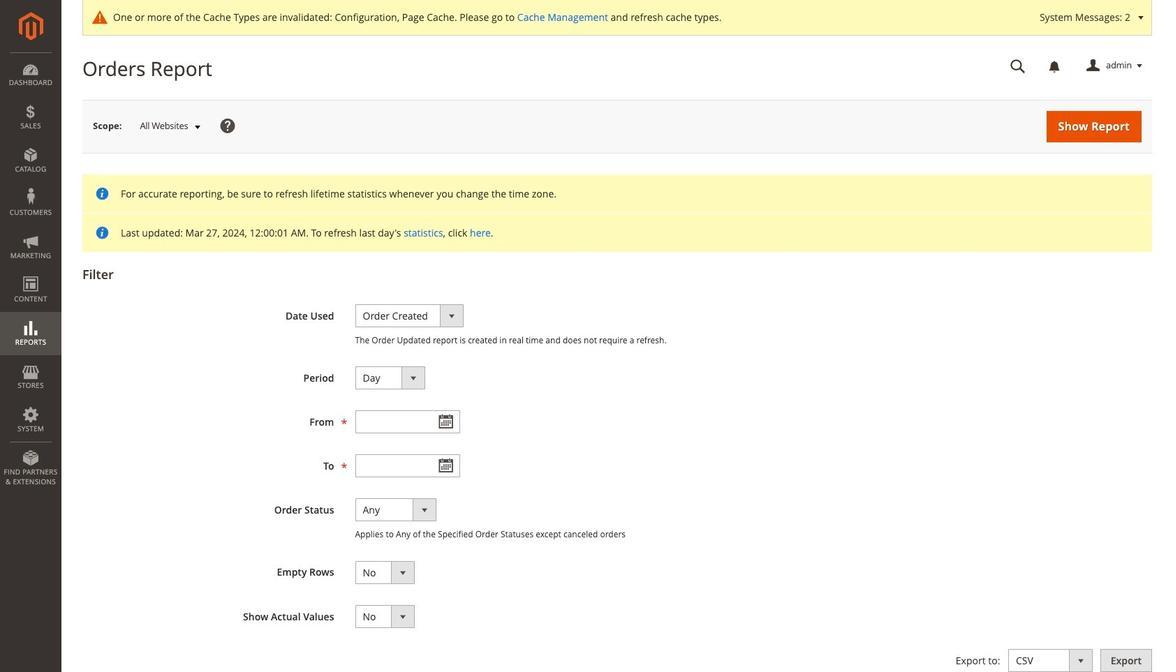 Task type: locate. For each thing, give the bounding box(es) containing it.
None text field
[[1001, 54, 1036, 78], [355, 411, 460, 434], [1001, 54, 1036, 78], [355, 411, 460, 434]]

None text field
[[355, 455, 460, 478]]

menu bar
[[0, 52, 61, 494]]

magento admin panel image
[[19, 12, 43, 41]]



